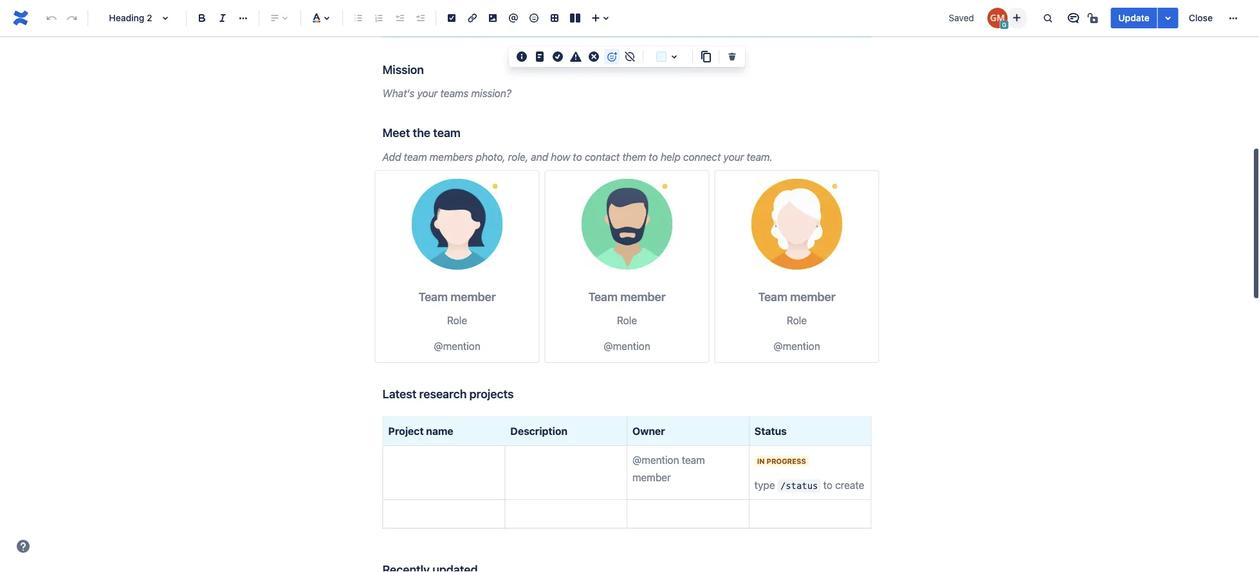 Task type: vqa. For each thing, say whether or not it's contained in the screenshot.
to
yes



Task type: locate. For each thing, give the bounding box(es) containing it.
1 horizontal spatial team member
[[589, 290, 666, 304]]

connect
[[684, 151, 721, 163]]

to left create
[[824, 479, 833, 491]]

team
[[433, 126, 461, 140], [404, 151, 427, 163], [682, 454, 705, 466]]

team for @mention
[[682, 454, 705, 466]]

0 horizontal spatial team
[[404, 151, 427, 163]]

2 horizontal spatial team
[[682, 454, 705, 466]]

1 vertical spatial team
[[404, 151, 427, 163]]

1 vertical spatial your
[[724, 151, 744, 163]]

background color image
[[667, 49, 682, 64]]

what's your teams mission?
[[383, 87, 512, 99]]

member
[[451, 290, 496, 304], [621, 290, 666, 304], [791, 290, 836, 304], [633, 472, 671, 484]]

to right 'how'
[[573, 151, 582, 163]]

create
[[836, 479, 865, 491]]

table image
[[547, 10, 563, 26]]

indent tab image
[[413, 10, 428, 26]]

editor add emoji image
[[604, 49, 620, 64]]

your
[[417, 87, 438, 99], [724, 151, 744, 163]]

adjust update settings image
[[1161, 10, 1177, 26]]

0 horizontal spatial team
[[419, 290, 448, 304]]

confluence image
[[10, 8, 31, 28]]

confluence image
[[10, 8, 31, 28]]

team for add
[[404, 151, 427, 163]]

and
[[531, 151, 549, 163]]

to
[[573, 151, 582, 163], [649, 151, 658, 163], [824, 479, 833, 491]]

teams
[[441, 87, 469, 99]]

2 role from the left
[[617, 314, 637, 327]]

2 team from the left
[[589, 290, 618, 304]]

your left teams
[[417, 87, 438, 99]]

2 vertical spatial team
[[682, 454, 705, 466]]

what's
[[383, 87, 415, 99]]

them
[[623, 151, 646, 163]]

invite to edit image
[[1010, 10, 1025, 25]]

no restrictions image
[[1087, 10, 1102, 26]]

0 horizontal spatial to
[[573, 151, 582, 163]]

3 team from the left
[[759, 290, 788, 304]]

2 horizontal spatial team
[[759, 290, 788, 304]]

in progress
[[758, 457, 806, 465]]

0 horizontal spatial your
[[417, 87, 438, 99]]

close
[[1189, 13, 1213, 23]]

copy image
[[698, 49, 714, 64]]

owner
[[633, 425, 665, 438]]

1 horizontal spatial your
[[724, 151, 744, 163]]

project name
[[388, 425, 454, 438]]

2 horizontal spatial team member
[[759, 290, 836, 304]]

@mention
[[434, 340, 481, 352], [604, 340, 651, 352], [774, 340, 821, 352], [633, 454, 679, 466]]

team inside @mention team member
[[682, 454, 705, 466]]

to left help
[[649, 151, 658, 163]]

progress
[[767, 457, 806, 465]]

1 horizontal spatial team
[[433, 126, 461, 140]]

info image
[[514, 49, 530, 64]]

close button
[[1182, 8, 1221, 28]]

success image
[[550, 49, 566, 64]]

1 horizontal spatial team
[[589, 290, 618, 304]]

link image
[[465, 10, 480, 26]]

your left team.
[[724, 151, 744, 163]]

0 horizontal spatial team member
[[419, 290, 496, 304]]

type /status to create
[[755, 479, 865, 491]]

2 horizontal spatial role
[[787, 314, 807, 327]]

outdent ⇧tab image
[[392, 10, 407, 26]]

update
[[1119, 13, 1150, 23]]

redo ⌘⇧z image
[[64, 10, 80, 26]]

0 horizontal spatial role
[[447, 314, 467, 327]]

italic ⌘i image
[[215, 10, 230, 26]]

meet
[[383, 126, 410, 140]]

1 team member from the left
[[419, 290, 496, 304]]

help
[[661, 151, 681, 163]]

team
[[419, 290, 448, 304], [589, 290, 618, 304], [759, 290, 788, 304]]

team member
[[419, 290, 496, 304], [589, 290, 666, 304], [759, 290, 836, 304]]

saved
[[949, 13, 975, 23]]

1 horizontal spatial role
[[617, 314, 637, 327]]

2 horizontal spatial to
[[824, 479, 833, 491]]

3 role from the left
[[787, 314, 807, 327]]

members
[[430, 151, 473, 163]]

member inside @mention team member
[[633, 472, 671, 484]]

role
[[447, 314, 467, 327], [617, 314, 637, 327], [787, 314, 807, 327]]

type
[[755, 479, 775, 491]]

action item image
[[444, 10, 460, 26]]

photo,
[[476, 151, 506, 163]]

0 vertical spatial team
[[433, 126, 461, 140]]

mission?
[[472, 87, 512, 99]]

find and replace image
[[1040, 10, 1056, 26]]

heading 2 button
[[93, 4, 181, 32]]

comment icon image
[[1066, 10, 1082, 26]]



Task type: describe. For each thing, give the bounding box(es) containing it.
remove emoji image
[[622, 49, 638, 64]]

0 vertical spatial your
[[417, 87, 438, 99]]

emoji image
[[527, 10, 542, 26]]

heading 2
[[109, 13, 152, 23]]

@mention inside @mention team member
[[633, 454, 679, 466]]

update button
[[1111, 8, 1158, 28]]

contact
[[585, 151, 620, 163]]

how
[[551, 151, 570, 163]]

/status
[[781, 481, 818, 491]]

latest research projects
[[383, 387, 514, 401]]

undo ⌘z image
[[44, 10, 59, 26]]

description
[[511, 425, 568, 438]]

add
[[383, 151, 401, 163]]

meet the team
[[383, 126, 461, 140]]

project
[[388, 425, 424, 438]]

3 team member from the left
[[759, 290, 836, 304]]

giulia masi image
[[988, 8, 1008, 28]]

mission
[[383, 62, 424, 76]]

more image
[[1226, 10, 1242, 26]]

numbered list ⌘⇧7 image
[[371, 10, 387, 26]]

2
[[147, 13, 152, 23]]

note image
[[532, 49, 548, 64]]

add image, video, or file image
[[485, 10, 501, 26]]

1 role from the left
[[447, 314, 467, 327]]

research
[[419, 387, 467, 401]]

bold ⌘b image
[[194, 10, 210, 26]]

role,
[[508, 151, 529, 163]]

heading
[[109, 13, 145, 23]]

team.
[[747, 151, 773, 163]]

the
[[413, 126, 431, 140]]

layouts image
[[568, 10, 583, 26]]

2 team member from the left
[[589, 290, 666, 304]]

1 team from the left
[[419, 290, 448, 304]]

mention image
[[506, 10, 521, 26]]

error image
[[586, 49, 602, 64]]

name
[[426, 425, 454, 438]]

bullet list ⌘⇧8 image
[[351, 10, 366, 26]]

latest
[[383, 387, 417, 401]]

@mention team member
[[633, 454, 708, 484]]

remove image
[[725, 49, 740, 64]]

status
[[755, 425, 787, 438]]

add team members photo, role, and how to contact them to help connect your team.
[[383, 151, 773, 163]]

1 horizontal spatial to
[[649, 151, 658, 163]]

in
[[758, 457, 765, 465]]

projects
[[470, 387, 514, 401]]

warning image
[[568, 49, 584, 64]]

help image
[[15, 539, 31, 554]]

editable content region
[[362, 0, 893, 572]]

more formatting image
[[236, 10, 251, 26]]



